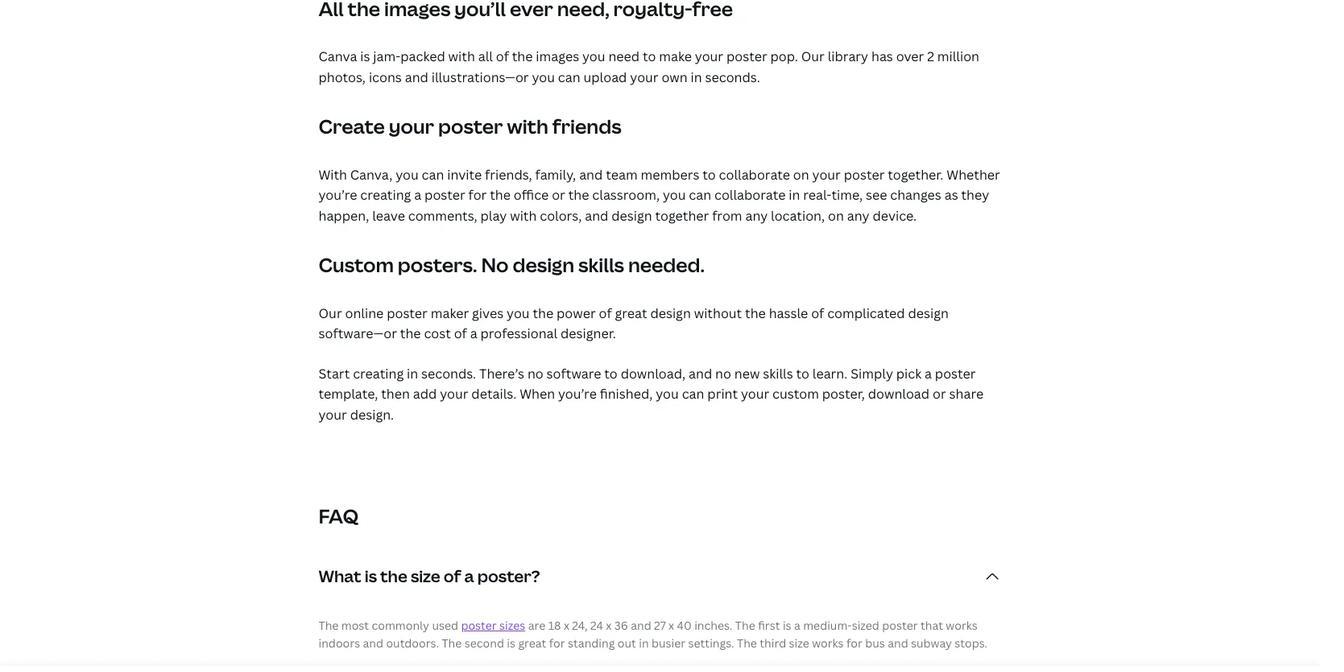 Task type: describe. For each thing, give the bounding box(es) containing it.
no
[[481, 252, 509, 278]]

subway
[[911, 636, 952, 651]]

1 vertical spatial collaborate
[[715, 186, 786, 204]]

of right 'cost'
[[454, 325, 467, 343]]

with inside the canva is jam-packed with all of the images you need to make your poster pop. our library has over 2 million photos, icons and illustrations—or you can upload your own in seconds.
[[449, 48, 475, 65]]

medium-
[[804, 618, 852, 633]]

your down 'need'
[[630, 68, 659, 86]]

when
[[520, 385, 555, 403]]

jam-
[[373, 48, 401, 65]]

icons
[[369, 68, 402, 86]]

friends
[[553, 113, 622, 140]]

for inside with canva, you can invite friends, family, and team members to collaborate on your poster together. whether you're creating a poster for the office or the classroom, you can collaborate in real-time, see changes as they happen, leave comments, play with colors, and design together from any location, on any device.
[[469, 186, 487, 204]]

of right hassle
[[812, 304, 825, 322]]

and left team
[[579, 166, 603, 183]]

designer.
[[561, 325, 616, 343]]

maker
[[431, 304, 469, 322]]

whether
[[947, 166, 1001, 183]]

a inside are 18 x 24, 24 x 36 and 27 x 40 inches. the first is a medium-sized poster that works indoors and outdoors. the second is great for standing out in busier settings. the third size works for bus and subway stops.
[[794, 618, 801, 633]]

out
[[618, 636, 636, 651]]

learn.
[[813, 365, 848, 383]]

in inside are 18 x 24, 24 x 36 and 27 x 40 inches. the first is a medium-sized poster that works indoors and outdoors. the second is great for standing out in busier settings. the third size works for bus and subway stops.
[[639, 636, 649, 651]]

office
[[514, 186, 549, 204]]

create your poster with friends
[[319, 113, 622, 140]]

pop.
[[771, 48, 798, 65]]

cost
[[424, 325, 451, 343]]

members
[[641, 166, 700, 183]]

software—or
[[319, 325, 397, 343]]

custom
[[773, 385, 819, 403]]

poster?
[[478, 565, 540, 587]]

a inside with canva, you can invite friends, family, and team members to collaborate on your poster together. whether you're creating a poster for the office or the classroom, you can collaborate in real-time, see changes as they happen, leave comments, play with colors, and design together from any location, on any device.
[[414, 186, 422, 204]]

or inside start creating in seconds. there's no software to download, and no new skills to learn. simply pick a poster template, then add your details. when you're finished, you can print your custom poster, download or share your design.
[[933, 385, 947, 403]]

start
[[319, 365, 350, 383]]

can inside the canva is jam-packed with all of the images you need to make your poster pop. our library has over 2 million photos, icons and illustrations—or you can upload your own in seconds.
[[558, 68, 581, 86]]

in inside with canva, you can invite friends, family, and team members to collaborate on your poster together. whether you're creating a poster for the office or the classroom, you can collaborate in real-time, see changes as they happen, leave comments, play with colors, and design together from any location, on any device.
[[789, 186, 800, 204]]

second
[[465, 636, 504, 651]]

hassle
[[769, 304, 808, 322]]

to up finished,
[[605, 365, 618, 383]]

what is the size of a poster?
[[319, 565, 540, 587]]

poster inside start creating in seconds. there's no software to download, and no new skills to learn. simply pick a poster template, then add your details. when you're finished, you can print your custom poster, download or share your design.
[[935, 365, 976, 383]]

with inside with canva, you can invite friends, family, and team members to collaborate on your poster together. whether you're creating a poster for the office or the classroom, you can collaborate in real-time, see changes as they happen, leave comments, play with colors, and design together from any location, on any device.
[[510, 207, 537, 225]]

poster inside our online poster maker gives you the power of great design without the hassle of complicated design software—or the cost of a professional designer.
[[387, 304, 428, 322]]

with canva, you can invite friends, family, and team members to collaborate on your poster together. whether you're creating a poster for the office or the classroom, you can collaborate in real-time, see changes as they happen, leave comments, play with colors, and design together from any location, on any device.
[[319, 166, 1001, 225]]

time,
[[832, 186, 863, 204]]

outdoors.
[[386, 636, 439, 651]]

to inside the canva is jam-packed with all of the images you need to make your poster pop. our library has over 2 million photos, icons and illustrations—or you can upload your own in seconds.
[[643, 48, 656, 65]]

faq
[[319, 502, 359, 529]]

creating inside start creating in seconds. there's no software to download, and no new skills to learn. simply pick a poster template, then add your details. when you're finished, you can print your custom poster, download or share your design.
[[353, 365, 404, 383]]

2 x from the left
[[606, 618, 612, 633]]

packed
[[401, 48, 445, 65]]

most
[[341, 618, 369, 633]]

poster up see
[[844, 166, 885, 183]]

make
[[659, 48, 692, 65]]

custom
[[319, 252, 394, 278]]

print
[[708, 385, 738, 403]]

poster up comments,
[[425, 186, 466, 204]]

over
[[897, 48, 925, 65]]

the most commonly used poster sizes
[[319, 618, 526, 633]]

complicated
[[828, 304, 905, 322]]

design right the complicated
[[909, 304, 949, 322]]

seconds. inside the canva is jam-packed with all of the images you need to make your poster pop. our library has over 2 million photos, icons and illustrations—or you can upload your own in seconds.
[[705, 68, 760, 86]]

classroom,
[[593, 186, 660, 204]]

our inside the canva is jam-packed with all of the images you need to make your poster pop. our library has over 2 million photos, icons and illustrations—or you can upload your own in seconds.
[[801, 48, 825, 65]]

you right canva,
[[396, 166, 419, 183]]

stops.
[[955, 636, 988, 651]]

what is the size of a poster? button
[[319, 548, 1002, 606]]

real-
[[804, 186, 832, 204]]

leave
[[372, 207, 405, 225]]

first
[[758, 618, 780, 633]]

27
[[654, 618, 666, 633]]

1 horizontal spatial works
[[946, 618, 978, 633]]

photos,
[[319, 68, 366, 86]]

your right make
[[695, 48, 724, 65]]

can up together
[[689, 186, 712, 204]]

the up indoors
[[319, 618, 339, 633]]

new
[[735, 365, 760, 383]]

and right "bus" at the right of the page
[[888, 636, 909, 651]]

start creating in seconds. there's no software to download, and no new skills to learn. simply pick a poster template, then add your details. when you're finished, you can print your custom poster, download or share your design.
[[319, 365, 984, 424]]

36
[[615, 618, 628, 633]]

images
[[536, 48, 579, 65]]

with
[[319, 166, 347, 183]]

comments,
[[408, 207, 478, 225]]

play
[[481, 207, 507, 225]]

of inside the canva is jam-packed with all of the images you need to make your poster pop. our library has over 2 million photos, icons and illustrations—or you can upload your own in seconds.
[[496, 48, 509, 65]]

what
[[319, 565, 361, 587]]

own
[[662, 68, 688, 86]]

inches.
[[695, 618, 733, 633]]

the left hassle
[[745, 304, 766, 322]]

family,
[[535, 166, 576, 183]]

1 no from the left
[[528, 365, 544, 383]]

pick
[[897, 365, 922, 383]]

24
[[591, 618, 603, 633]]

skills inside start creating in seconds. there's no software to download, and no new skills to learn. simply pick a poster template, then add your details. when you're finished, you can print your custom poster, download or share your design.
[[763, 365, 793, 383]]

your down the icons
[[389, 113, 434, 140]]

used
[[432, 618, 458, 633]]

you inside start creating in seconds. there's no software to download, and no new skills to learn. simply pick a poster template, then add your details. when you're finished, you can print your custom poster, download or share your design.
[[656, 385, 679, 403]]

and left 27
[[631, 618, 652, 633]]

without
[[694, 304, 742, 322]]

the up professional on the left of page
[[533, 304, 554, 322]]

poster up second
[[461, 618, 497, 633]]

posters.
[[398, 252, 477, 278]]

canva,
[[350, 166, 393, 183]]

standing
[[568, 636, 615, 651]]

simply
[[851, 365, 894, 383]]

gives
[[472, 304, 504, 322]]

location,
[[771, 207, 825, 225]]



Task type: locate. For each thing, give the bounding box(es) containing it.
18
[[548, 618, 561, 633]]

0 vertical spatial you're
[[319, 186, 357, 204]]

in
[[691, 68, 702, 86], [789, 186, 800, 204], [407, 365, 418, 383], [639, 636, 649, 651]]

with up the friends, on the top of page
[[507, 113, 549, 140]]

the left images
[[512, 48, 533, 65]]

0 vertical spatial size
[[411, 565, 441, 587]]

1 vertical spatial our
[[319, 304, 342, 322]]

1 horizontal spatial you're
[[558, 385, 597, 403]]

0 vertical spatial collaborate
[[719, 166, 790, 183]]

2 no from the left
[[716, 365, 732, 383]]

a down 'gives'
[[470, 325, 478, 343]]

your
[[695, 48, 724, 65], [630, 68, 659, 86], [389, 113, 434, 140], [813, 166, 841, 183], [440, 385, 469, 403], [741, 385, 770, 403], [319, 406, 347, 424]]

you're
[[319, 186, 357, 204], [558, 385, 597, 403]]

illustrations—or
[[432, 68, 529, 86]]

you're inside with canva, you can invite friends, family, and team members to collaborate on your poster together. whether you're creating a poster for the office or the classroom, you can collaborate in real-time, see changes as they happen, leave comments, play with colors, and design together from any location, on any device.
[[319, 186, 357, 204]]

a right pick
[[925, 365, 932, 383]]

x
[[564, 618, 570, 633], [606, 618, 612, 633], [669, 618, 675, 633]]

poster sizes link
[[461, 618, 526, 633]]

great inside are 18 x 24, 24 x 36 and 27 x 40 inches. the first is a medium-sized poster that works indoors and outdoors. the second is great for standing out in busier settings. the third size works for bus and subway stops.
[[518, 636, 547, 651]]

0 vertical spatial skills
[[579, 252, 625, 278]]

finished,
[[600, 385, 653, 403]]

size inside dropdown button
[[411, 565, 441, 587]]

our right pop.
[[801, 48, 825, 65]]

no up when
[[528, 365, 544, 383]]

x right 18
[[564, 618, 570, 633]]

see
[[866, 186, 887, 204]]

1 horizontal spatial or
[[933, 385, 947, 403]]

you down images
[[532, 68, 555, 86]]

the inside dropdown button
[[380, 565, 408, 587]]

poster inside are 18 x 24, 24 x 36 and 27 x 40 inches. the first is a medium-sized poster that works indoors and outdoors. the second is great for standing out in busier settings. the third size works for bus and subway stops.
[[883, 618, 918, 633]]

creating
[[360, 186, 411, 204], [353, 365, 404, 383]]

poster,
[[822, 385, 865, 403]]

power
[[557, 304, 596, 322]]

0 horizontal spatial our
[[319, 304, 342, 322]]

or left share
[[933, 385, 947, 403]]

with
[[449, 48, 475, 65], [507, 113, 549, 140], [510, 207, 537, 225]]

seconds. up add
[[421, 365, 476, 383]]

3 x from the left
[[669, 618, 675, 633]]

1 horizontal spatial any
[[847, 207, 870, 225]]

a up comments,
[[414, 186, 422, 204]]

add
[[413, 385, 437, 403]]

0 vertical spatial seconds.
[[705, 68, 760, 86]]

1 vertical spatial with
[[507, 113, 549, 140]]

colors,
[[540, 207, 582, 225]]

seconds. right own
[[705, 68, 760, 86]]

you're inside start creating in seconds. there's no software to download, and no new skills to learn. simply pick a poster template, then add your details. when you're finished, you can print your custom poster, download or share your design.
[[558, 385, 597, 403]]

1 horizontal spatial great
[[615, 304, 647, 322]]

size inside are 18 x 24, 24 x 36 and 27 x 40 inches. the first is a medium-sized poster that works indoors and outdoors. the second is great for standing out in busier settings. the third size works for bus and subway stops.
[[789, 636, 810, 651]]

and up print at the right of the page
[[689, 365, 713, 383]]

can left invite
[[422, 166, 444, 183]]

friends,
[[485, 166, 532, 183]]

size
[[411, 565, 441, 587], [789, 636, 810, 651]]

0 horizontal spatial works
[[812, 636, 844, 651]]

skills up custom
[[763, 365, 793, 383]]

or inside with canva, you can invite friends, family, and team members to collaborate on your poster together. whether you're creating a poster for the office or the classroom, you can collaborate in real-time, see changes as they happen, leave comments, play with colors, and design together from any location, on any device.
[[552, 186, 566, 204]]

of up designer.
[[599, 304, 612, 322]]

design
[[612, 207, 652, 225], [513, 252, 575, 278], [651, 304, 691, 322], [909, 304, 949, 322]]

the left third
[[737, 636, 757, 651]]

1 horizontal spatial our
[[801, 48, 825, 65]]

and down most
[[363, 636, 384, 651]]

a inside start creating in seconds. there's no software to download, and no new skills to learn. simply pick a poster template, then add your details. when you're finished, you can print your custom poster, download or share your design.
[[925, 365, 932, 383]]

great inside our online poster maker gives you the power of great design without the hassle of complicated design software—or the cost of a professional designer.
[[615, 304, 647, 322]]

0 vertical spatial or
[[552, 186, 566, 204]]

size up 'the most commonly used poster sizes'
[[411, 565, 441, 587]]

any down time,
[[847, 207, 870, 225]]

1 any from the left
[[746, 207, 768, 225]]

collaborate
[[719, 166, 790, 183], [715, 186, 786, 204]]

1 vertical spatial skills
[[763, 365, 793, 383]]

template,
[[319, 385, 378, 403]]

details.
[[472, 385, 517, 403]]

great down are
[[518, 636, 547, 651]]

and inside the canva is jam-packed with all of the images you need to make your poster pop. our library has over 2 million photos, icons and illustrations—or you can upload your own in seconds.
[[405, 68, 429, 86]]

your down new
[[741, 385, 770, 403]]

in inside the canva is jam-packed with all of the images you need to make your poster pop. our library has over 2 million photos, icons and illustrations—or you can upload your own in seconds.
[[691, 68, 702, 86]]

1 horizontal spatial on
[[828, 207, 844, 225]]

0 vertical spatial great
[[615, 304, 647, 322]]

your up real-
[[813, 166, 841, 183]]

are 18 x 24, 24 x 36 and 27 x 40 inches. the first is a medium-sized poster that works indoors and outdoors. the second is great for standing out in busier settings. the third size works for bus and subway stops.
[[319, 618, 988, 651]]

0 horizontal spatial no
[[528, 365, 544, 383]]

sizes
[[500, 618, 526, 633]]

with left all
[[449, 48, 475, 65]]

seconds. inside start creating in seconds. there's no software to download, and no new skills to learn. simply pick a poster template, then add your details. when you're finished, you can print your custom poster, download or share your design.
[[421, 365, 476, 383]]

poster up invite
[[438, 113, 503, 140]]

of inside dropdown button
[[444, 565, 461, 587]]

1 vertical spatial on
[[828, 207, 844, 225]]

2 vertical spatial with
[[510, 207, 537, 225]]

happen,
[[319, 207, 369, 225]]

the
[[512, 48, 533, 65], [490, 186, 511, 204], [569, 186, 589, 204], [533, 304, 554, 322], [745, 304, 766, 322], [400, 325, 421, 343], [380, 565, 408, 587]]

creating up then
[[353, 365, 404, 383]]

a right first
[[794, 618, 801, 633]]

download
[[868, 385, 930, 403]]

can left print at the right of the page
[[682, 385, 705, 403]]

1 vertical spatial seconds.
[[421, 365, 476, 383]]

0 horizontal spatial for
[[469, 186, 487, 204]]

0 vertical spatial works
[[946, 618, 978, 633]]

0 vertical spatial with
[[449, 48, 475, 65]]

the up "play" on the left
[[490, 186, 511, 204]]

settings.
[[689, 636, 735, 651]]

1 vertical spatial or
[[933, 385, 947, 403]]

upload
[[584, 68, 627, 86]]

to right members
[[703, 166, 716, 183]]

x right 27
[[669, 618, 675, 633]]

changes
[[891, 186, 942, 204]]

your right add
[[440, 385, 469, 403]]

works up stops.
[[946, 618, 978, 633]]

has
[[872, 48, 893, 65]]

team
[[606, 166, 638, 183]]

to inside with canva, you can invite friends, family, and team members to collaborate on your poster together. whether you're creating a poster for the office or the classroom, you can collaborate in real-time, see changes as they happen, leave comments, play with colors, and design together from any location, on any device.
[[703, 166, 716, 183]]

and down packed
[[405, 68, 429, 86]]

library
[[828, 48, 869, 65]]

to right 'need'
[[643, 48, 656, 65]]

x right 24
[[606, 618, 612, 633]]

you up professional on the left of page
[[507, 304, 530, 322]]

then
[[381, 385, 410, 403]]

invite
[[447, 166, 482, 183]]

1 x from the left
[[564, 618, 570, 633]]

as
[[945, 186, 959, 204]]

the left first
[[736, 618, 756, 633]]

1 horizontal spatial size
[[789, 636, 810, 651]]

to up custom
[[797, 365, 810, 383]]

0 horizontal spatial or
[[552, 186, 566, 204]]

and inside start creating in seconds. there's no software to download, and no new skills to learn. simply pick a poster template, then add your details. when you're finished, you can print your custom poster, download or share your design.
[[689, 365, 713, 383]]

the left 'cost'
[[400, 325, 421, 343]]

0 horizontal spatial x
[[564, 618, 570, 633]]

commonly
[[372, 618, 429, 633]]

1 horizontal spatial for
[[549, 636, 565, 651]]

you inside our online poster maker gives you the power of great design without the hassle of complicated design software—or the cost of a professional designer.
[[507, 304, 530, 322]]

is down sizes
[[507, 636, 516, 651]]

creating up leave
[[360, 186, 411, 204]]

there's
[[479, 365, 525, 383]]

in up location,
[[789, 186, 800, 204]]

1 vertical spatial great
[[518, 636, 547, 651]]

24,
[[572, 618, 588, 633]]

indoors
[[319, 636, 360, 651]]

busier
[[652, 636, 686, 651]]

the up colors,
[[569, 186, 589, 204]]

of right all
[[496, 48, 509, 65]]

any
[[746, 207, 768, 225], [847, 207, 870, 225]]

creating inside with canva, you can invite friends, family, and team members to collaborate on your poster together. whether you're creating a poster for the office or the classroom, you can collaborate in real-time, see changes as they happen, leave comments, play with colors, and design together from any location, on any device.
[[360, 186, 411, 204]]

2 horizontal spatial for
[[847, 636, 863, 651]]

1 vertical spatial you're
[[558, 385, 597, 403]]

1 horizontal spatial x
[[606, 618, 612, 633]]

works down medium-
[[812, 636, 844, 651]]

our inside our online poster maker gives you the power of great design without the hassle of complicated design software—or the cost of a professional designer.
[[319, 304, 342, 322]]

bus
[[866, 636, 885, 651]]

of up the used
[[444, 565, 461, 587]]

canva
[[319, 48, 357, 65]]

can down images
[[558, 68, 581, 86]]

together.
[[888, 166, 944, 183]]

is inside the canva is jam-packed with all of the images you need to make your poster pop. our library has over 2 million photos, icons and illustrations—or you can upload your own in seconds.
[[360, 48, 370, 65]]

is left jam-
[[360, 48, 370, 65]]

a
[[414, 186, 422, 204], [470, 325, 478, 343], [925, 365, 932, 383], [465, 565, 474, 587], [794, 618, 801, 633]]

in right own
[[691, 68, 702, 86]]

you're down software
[[558, 385, 597, 403]]

from
[[712, 207, 743, 225]]

skills up power
[[579, 252, 625, 278]]

you up upload at left top
[[583, 48, 606, 65]]

size right third
[[789, 636, 810, 651]]

professional
[[481, 325, 558, 343]]

0 horizontal spatial skills
[[579, 252, 625, 278]]

the down the used
[[442, 636, 462, 651]]

for down 18
[[549, 636, 565, 651]]

our left 'online'
[[319, 304, 342, 322]]

design left without
[[651, 304, 691, 322]]

your down template,
[[319, 406, 347, 424]]

0 horizontal spatial size
[[411, 565, 441, 587]]

needed.
[[628, 252, 705, 278]]

1 horizontal spatial skills
[[763, 365, 793, 383]]

your inside with canva, you can invite friends, family, and team members to collaborate on your poster together. whether you're creating a poster for the office or the classroom, you can collaborate in real-time, see changes as they happen, leave comments, play with colors, and design together from any location, on any device.
[[813, 166, 841, 183]]

you down members
[[663, 186, 686, 204]]

create
[[319, 113, 385, 140]]

you
[[583, 48, 606, 65], [532, 68, 555, 86], [396, 166, 419, 183], [663, 186, 686, 204], [507, 304, 530, 322], [656, 385, 679, 403]]

any right from
[[746, 207, 768, 225]]

0 horizontal spatial on
[[794, 166, 810, 183]]

on up real-
[[794, 166, 810, 183]]

1 horizontal spatial seconds.
[[705, 68, 760, 86]]

1 vertical spatial works
[[812, 636, 844, 651]]

poster inside the canva is jam-packed with all of the images you need to make your poster pop. our library has over 2 million photos, icons and illustrations—or you can upload your own in seconds.
[[727, 48, 768, 65]]

2 horizontal spatial x
[[669, 618, 675, 633]]

all
[[478, 48, 493, 65]]

online
[[345, 304, 384, 322]]

poster left pop.
[[727, 48, 768, 65]]

0 vertical spatial on
[[794, 166, 810, 183]]

0 horizontal spatial you're
[[319, 186, 357, 204]]

is right what
[[365, 565, 377, 587]]

0 horizontal spatial great
[[518, 636, 547, 651]]

0 vertical spatial creating
[[360, 186, 411, 204]]

a inside our online poster maker gives you the power of great design without the hassle of complicated design software—or the cost of a professional designer.
[[470, 325, 478, 343]]

2 any from the left
[[847, 207, 870, 225]]

can inside start creating in seconds. there's no software to download, and no new skills to learn. simply pick a poster template, then add your details. when you're finished, you can print your custom poster, download or share your design.
[[682, 385, 705, 403]]

canva is jam-packed with all of the images you need to make your poster pop. our library has over 2 million photos, icons and illustrations—or you can upload your own in seconds.
[[319, 48, 980, 86]]

a left poster?
[[465, 565, 474, 587]]

third
[[760, 636, 787, 651]]

sized
[[852, 618, 880, 633]]

2
[[928, 48, 935, 65]]

design inside with canva, you can invite friends, family, and team members to collaborate on your poster together. whether you're creating a poster for the office or the classroom, you can collaborate in real-time, see changes as they happen, leave comments, play with colors, and design together from any location, on any device.
[[612, 207, 652, 225]]

the up commonly
[[380, 565, 408, 587]]

no up print at the right of the page
[[716, 365, 732, 383]]

0 horizontal spatial seconds.
[[421, 365, 476, 383]]

you down download,
[[656, 385, 679, 403]]

great up designer.
[[615, 304, 647, 322]]

poster up "bus" at the right of the page
[[883, 618, 918, 633]]

share
[[950, 385, 984, 403]]

the inside the canva is jam-packed with all of the images you need to make your poster pop. our library has over 2 million photos, icons and illustrations—or you can upload your own in seconds.
[[512, 48, 533, 65]]

need
[[609, 48, 640, 65]]

1 vertical spatial creating
[[353, 365, 404, 383]]

in inside start creating in seconds. there's no software to download, and no new skills to learn. simply pick a poster template, then add your details. when you're finished, you can print your custom poster, download or share your design.
[[407, 365, 418, 383]]

for
[[469, 186, 487, 204], [549, 636, 565, 651], [847, 636, 863, 651]]

design right no
[[513, 252, 575, 278]]

for down invite
[[469, 186, 487, 204]]

are
[[528, 618, 546, 633]]

1 vertical spatial size
[[789, 636, 810, 651]]

custom posters. no design skills needed.
[[319, 252, 705, 278]]

for left "bus" at the right of the page
[[847, 636, 863, 651]]

and down classroom,
[[585, 207, 609, 225]]

1 horizontal spatial no
[[716, 365, 732, 383]]

on down time,
[[828, 207, 844, 225]]

seconds.
[[705, 68, 760, 86], [421, 365, 476, 383]]

poster up 'cost'
[[387, 304, 428, 322]]

they
[[962, 186, 990, 204]]

a inside dropdown button
[[465, 565, 474, 587]]

is inside what is the size of a poster? dropdown button
[[365, 565, 377, 587]]

design down classroom,
[[612, 207, 652, 225]]

40
[[677, 618, 692, 633]]

poster up share
[[935, 365, 976, 383]]

download,
[[621, 365, 686, 383]]

0 horizontal spatial any
[[746, 207, 768, 225]]

or up colors,
[[552, 186, 566, 204]]

can
[[558, 68, 581, 86], [422, 166, 444, 183], [689, 186, 712, 204], [682, 385, 705, 403]]

0 vertical spatial our
[[801, 48, 825, 65]]

and
[[405, 68, 429, 86], [579, 166, 603, 183], [585, 207, 609, 225], [689, 365, 713, 383], [631, 618, 652, 633], [363, 636, 384, 651], [888, 636, 909, 651]]

is
[[360, 48, 370, 65], [365, 565, 377, 587], [783, 618, 792, 633], [507, 636, 516, 651]]

of
[[496, 48, 509, 65], [599, 304, 612, 322], [812, 304, 825, 322], [454, 325, 467, 343], [444, 565, 461, 587]]

you're down with
[[319, 186, 357, 204]]

is right first
[[783, 618, 792, 633]]

with down "office"
[[510, 207, 537, 225]]



Task type: vqa. For each thing, say whether or not it's contained in the screenshot.
stops.
yes



